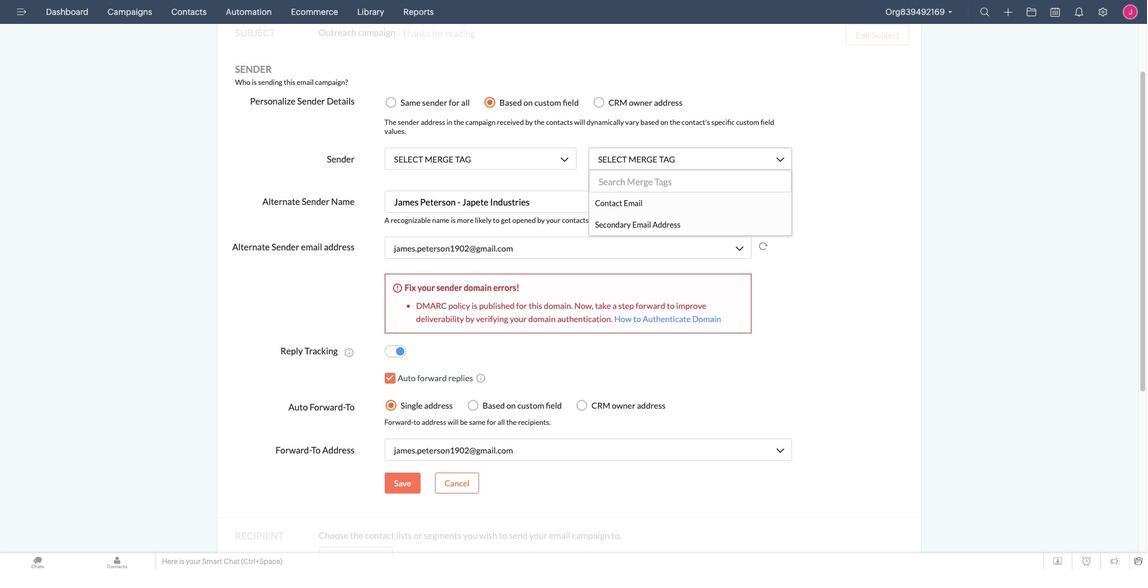Task type: describe. For each thing, give the bounding box(es) containing it.
chat
[[224, 558, 240, 566]]

campaigns link
[[103, 0, 157, 24]]

library
[[357, 7, 385, 17]]

dashboard link
[[41, 0, 93, 24]]

chats image
[[0, 554, 75, 570]]

dashboard
[[46, 7, 89, 17]]

ecommerce
[[291, 7, 338, 17]]

library link
[[353, 0, 389, 24]]

folder image
[[1027, 7, 1037, 17]]

here
[[162, 558, 178, 566]]

quick actions image
[[1005, 8, 1013, 17]]



Task type: vqa. For each thing, say whether or not it's contained in the screenshot.
Contacts image
yes



Task type: locate. For each thing, give the bounding box(es) containing it.
notifications image
[[1075, 7, 1084, 17]]

calendar image
[[1051, 7, 1061, 17]]

search image
[[981, 7, 990, 17]]

is
[[179, 558, 184, 566]]

(ctrl+space)
[[241, 558, 283, 566]]

org839492169
[[886, 7, 945, 17]]

reports
[[404, 7, 434, 17]]

campaigns
[[108, 7, 152, 17]]

reports link
[[399, 0, 439, 24]]

ecommerce link
[[286, 0, 343, 24]]

smart
[[202, 558, 222, 566]]

contacts
[[171, 7, 207, 17]]

here is your smart chat (ctrl+space)
[[162, 558, 283, 566]]

contacts image
[[80, 554, 155, 570]]

automation link
[[221, 0, 277, 24]]

automation
[[226, 7, 272, 17]]

contacts link
[[167, 0, 212, 24]]

configure settings image
[[1099, 7, 1108, 17]]

your
[[186, 558, 201, 566]]



